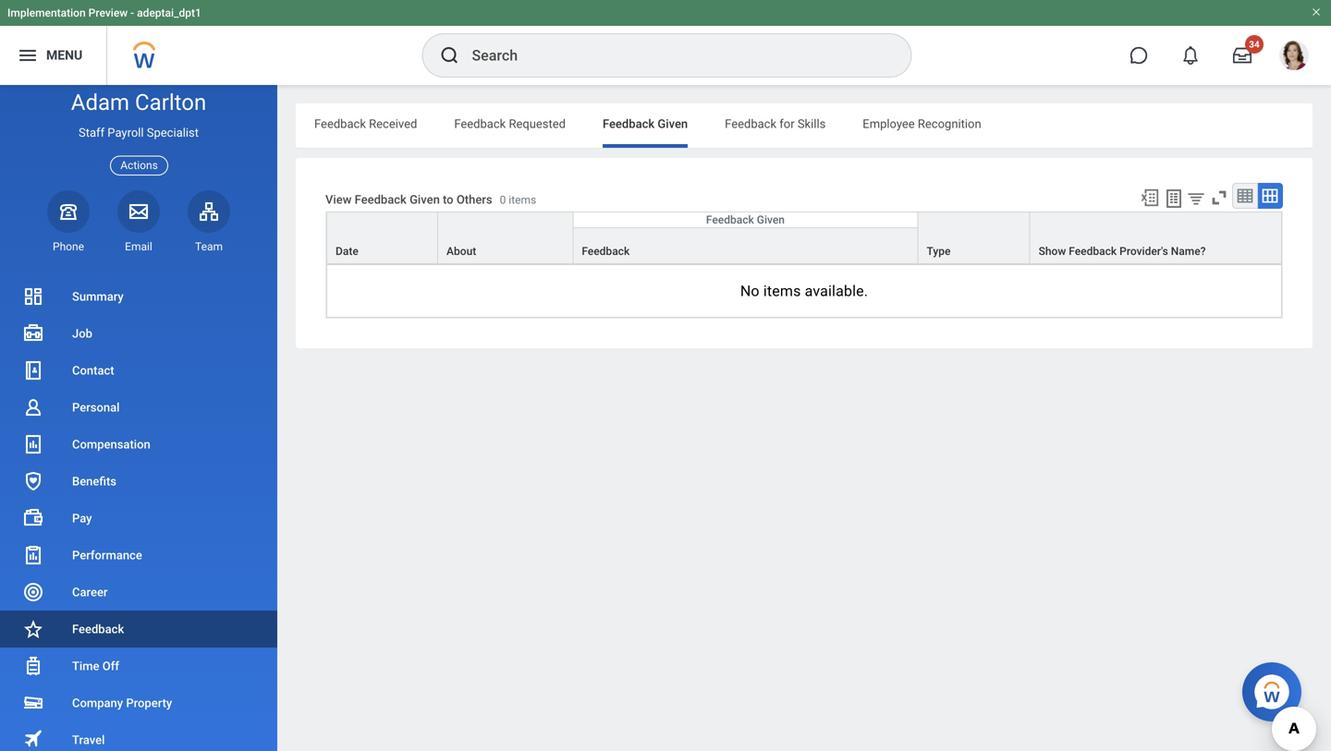 Task type: describe. For each thing, give the bounding box(es) containing it.
no items available.
[[741, 283, 869, 300]]

implementation
[[7, 6, 86, 19]]

mail image
[[128, 200, 150, 223]]

fullscreen image
[[1210, 188, 1230, 208]]

payroll
[[108, 126, 144, 140]]

feedback requested
[[454, 117, 566, 131]]

feedback button
[[574, 229, 918, 264]]

contact
[[72, 364, 114, 378]]

phone button
[[47, 190, 90, 254]]

phone adam carlton element
[[47, 239, 90, 254]]

job
[[72, 327, 92, 341]]

company property link
[[0, 685, 277, 722]]

team
[[195, 240, 223, 253]]

employee recognition
[[863, 117, 982, 131]]

feedback link
[[0, 611, 277, 648]]

others
[[457, 193, 493, 207]]

actions button
[[110, 156, 168, 175]]

inbox large image
[[1234, 46, 1252, 65]]

benefits link
[[0, 463, 277, 500]]

received
[[369, 117, 417, 131]]

type
[[927, 245, 951, 258]]

profile logan mcneil image
[[1280, 41, 1310, 74]]

show
[[1039, 245, 1067, 258]]

benefits image
[[22, 471, 44, 493]]

summary image
[[22, 286, 44, 308]]

job image
[[22, 323, 44, 345]]

adeptai_dpt1
[[137, 6, 201, 19]]

property
[[126, 697, 172, 711]]

pay
[[72, 512, 92, 526]]

table image
[[1236, 187, 1255, 205]]

Search Workday  search field
[[472, 35, 873, 76]]

contact image
[[22, 360, 44, 382]]

notifications large image
[[1182, 46, 1200, 65]]

personal
[[72, 401, 120, 415]]

implementation preview -   adeptai_dpt1
[[7, 6, 201, 19]]

email adam carlton element
[[117, 239, 160, 254]]

show feedback provider's name?
[[1039, 245, 1206, 258]]

name?
[[1172, 245, 1206, 258]]

row containing feedback given
[[326, 212, 1283, 265]]

job link
[[0, 315, 277, 352]]

email
[[125, 240, 152, 253]]

given inside popup button
[[757, 214, 785, 227]]

email button
[[117, 190, 160, 254]]

personal link
[[0, 389, 277, 426]]

to
[[443, 193, 454, 207]]

benefits
[[72, 475, 117, 489]]

travel link
[[0, 722, 277, 752]]

career link
[[0, 574, 277, 611]]

summary link
[[0, 278, 277, 315]]

about button
[[438, 213, 573, 264]]

menu button
[[0, 26, 107, 85]]

employee
[[863, 117, 915, 131]]

company property
[[72, 697, 172, 711]]

career image
[[22, 582, 44, 604]]

tab list containing feedback received
[[296, 104, 1313, 148]]



Task type: vqa. For each thing, say whether or not it's contained in the screenshot.
Create
no



Task type: locate. For each thing, give the bounding box(es) containing it.
adam carlton
[[71, 89, 206, 116]]

feedback inside "row"
[[582, 245, 630, 258]]

34 button
[[1223, 35, 1264, 76]]

menu banner
[[0, 0, 1332, 85]]

view
[[326, 193, 352, 207]]

items
[[509, 194, 537, 207], [764, 283, 801, 300]]

compensation
[[72, 438, 151, 452]]

1 horizontal spatial items
[[764, 283, 801, 300]]

1 vertical spatial feedback given
[[706, 214, 785, 227]]

about
[[447, 245, 477, 258]]

feedback given
[[603, 117, 688, 131], [706, 214, 785, 227]]

time off image
[[22, 656, 44, 678]]

time
[[72, 660, 99, 674]]

specialist
[[147, 126, 199, 140]]

performance
[[72, 549, 142, 563]]

feedback received
[[314, 117, 417, 131]]

date button
[[327, 213, 437, 264]]

menu
[[46, 48, 83, 63]]

compensation image
[[22, 434, 44, 456]]

date
[[336, 245, 359, 258]]

staff
[[79, 126, 105, 140]]

view feedback given to others 0 items
[[326, 193, 537, 207]]

feedback for skills
[[725, 117, 826, 131]]

skills
[[798, 117, 826, 131]]

given up feedback popup button
[[757, 214, 785, 227]]

pay link
[[0, 500, 277, 537]]

list
[[0, 278, 277, 752]]

staff payroll specialist
[[79, 126, 199, 140]]

0 horizontal spatial feedback given
[[603, 117, 688, 131]]

feedback given up feedback popup button
[[706, 214, 785, 227]]

navigation pane region
[[0, 85, 277, 752]]

0 vertical spatial feedback given
[[603, 117, 688, 131]]

justify image
[[17, 44, 39, 67]]

requested
[[509, 117, 566, 131]]

1 vertical spatial items
[[764, 283, 801, 300]]

carlton
[[135, 89, 206, 116]]

personal image
[[22, 397, 44, 419]]

items right no
[[764, 283, 801, 300]]

feedback
[[314, 117, 366, 131], [454, 117, 506, 131], [603, 117, 655, 131], [725, 117, 777, 131], [355, 193, 407, 207], [706, 214, 754, 227], [582, 245, 630, 258], [1069, 245, 1117, 258], [72, 623, 124, 637]]

tab list
[[296, 104, 1313, 148]]

2 horizontal spatial given
[[757, 214, 785, 227]]

compensation link
[[0, 426, 277, 463]]

team adam carlton element
[[188, 239, 230, 254]]

preview
[[88, 6, 128, 19]]

1 horizontal spatial feedback given
[[706, 214, 785, 227]]

row
[[326, 212, 1283, 265]]

search image
[[439, 44, 461, 67]]

travel
[[72, 734, 105, 748]]

given down search workday search box
[[658, 117, 688, 131]]

time off
[[72, 660, 119, 674]]

0 horizontal spatial given
[[410, 193, 440, 207]]

performance image
[[22, 545, 44, 567]]

phone image
[[55, 200, 81, 223]]

performance link
[[0, 537, 277, 574]]

feedback given inside 'feedback given' popup button
[[706, 214, 785, 227]]

feedback row
[[326, 228, 1283, 265]]

off
[[102, 660, 119, 674]]

available.
[[805, 283, 869, 300]]

time off link
[[0, 648, 277, 685]]

view team image
[[198, 200, 220, 223]]

team link
[[188, 190, 230, 254]]

actions
[[120, 159, 158, 172]]

contact link
[[0, 352, 277, 389]]

company property image
[[22, 693, 44, 715]]

phone
[[53, 240, 84, 253]]

provider's
[[1120, 245, 1169, 258]]

feedback inside 'list'
[[72, 623, 124, 637]]

given inside tab list
[[658, 117, 688, 131]]

given
[[658, 117, 688, 131], [410, 193, 440, 207], [757, 214, 785, 227]]

feedback given button
[[574, 213, 918, 228]]

recognition
[[918, 117, 982, 131]]

for
[[780, 117, 795, 131]]

type button
[[919, 213, 1030, 264]]

1 vertical spatial given
[[410, 193, 440, 207]]

summary
[[72, 290, 124, 304]]

items right 0
[[509, 194, 537, 207]]

0 vertical spatial items
[[509, 194, 537, 207]]

34
[[1250, 39, 1260, 50]]

-
[[131, 6, 134, 19]]

list containing summary
[[0, 278, 277, 752]]

select to filter grid data image
[[1187, 189, 1207, 208]]

adam
[[71, 89, 130, 116]]

career
[[72, 586, 108, 600]]

toolbar
[[1132, 183, 1284, 212]]

no
[[741, 283, 760, 300]]

show feedback provider's name? button
[[1031, 213, 1282, 264]]

given left to
[[410, 193, 440, 207]]

close environment banner image
[[1311, 6, 1322, 18]]

company
[[72, 697, 123, 711]]

pay image
[[22, 508, 44, 530]]

0 horizontal spatial items
[[509, 194, 537, 207]]

export to worksheets image
[[1163, 188, 1186, 210]]

feedback given down search workday search box
[[603, 117, 688, 131]]

travel image
[[22, 728, 44, 750]]

feedback image
[[22, 619, 44, 641]]

export to excel image
[[1140, 188, 1161, 208]]

expand table image
[[1261, 187, 1280, 205]]

items inside view feedback given to others 0 items
[[509, 194, 537, 207]]

0 vertical spatial given
[[658, 117, 688, 131]]

2 vertical spatial given
[[757, 214, 785, 227]]

1 horizontal spatial given
[[658, 117, 688, 131]]

0
[[500, 194, 506, 207]]



